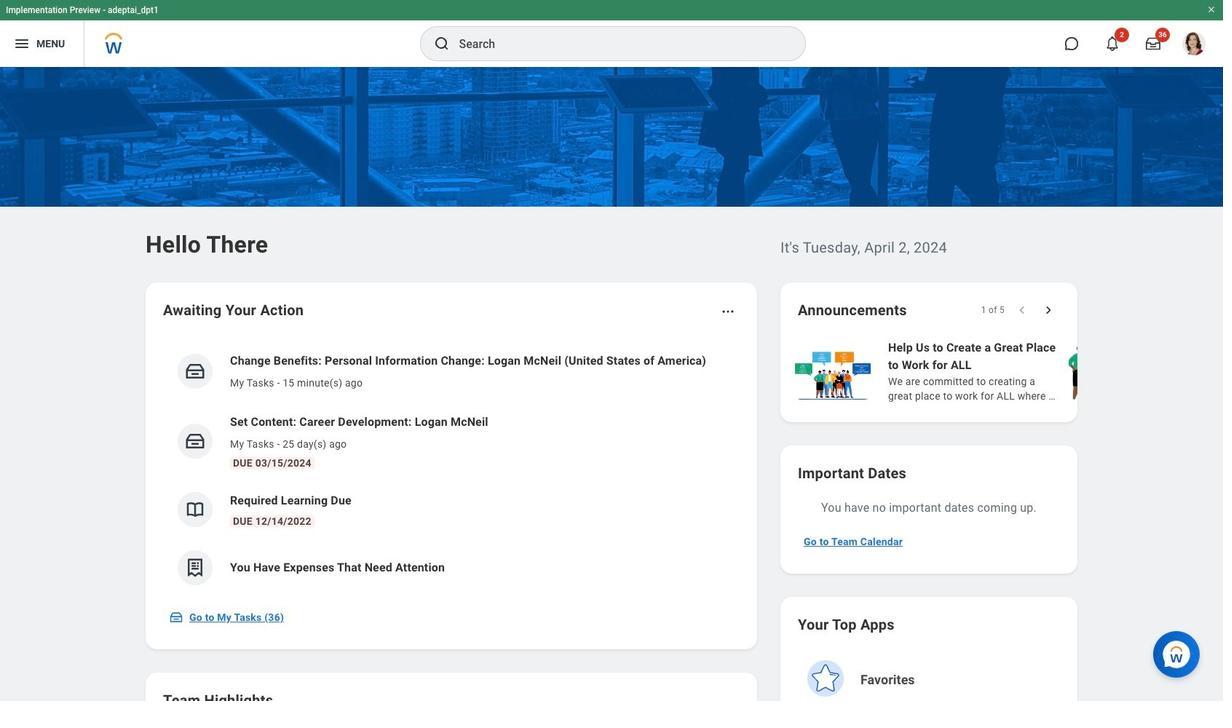 Task type: locate. For each thing, give the bounding box(es) containing it.
banner
[[0, 0, 1223, 67]]

dashboard expenses image
[[184, 557, 206, 579]]

notifications large image
[[1105, 36, 1120, 51]]

main content
[[0, 67, 1223, 701]]

inbox image
[[184, 360, 206, 382], [184, 430, 206, 452], [169, 610, 183, 625]]

close environment banner image
[[1207, 5, 1216, 14]]

profile logan mcneil image
[[1182, 32, 1206, 58]]

list
[[792, 338, 1223, 405], [163, 341, 740, 597]]

0 vertical spatial inbox image
[[184, 360, 206, 382]]

Search Workday  search field
[[459, 28, 775, 60]]

status
[[981, 304, 1005, 316]]

1 vertical spatial inbox image
[[184, 430, 206, 452]]

search image
[[433, 35, 450, 52]]

0 horizontal spatial list
[[163, 341, 740, 597]]



Task type: vqa. For each thing, say whether or not it's contained in the screenshot.
top "inbox" 'icon'
yes



Task type: describe. For each thing, give the bounding box(es) containing it.
justify image
[[13, 35, 31, 52]]

1 horizontal spatial list
[[792, 338, 1223, 405]]

chevron right small image
[[1041, 303, 1056, 317]]

book open image
[[184, 499, 206, 521]]

chevron left small image
[[1015, 303, 1030, 317]]

2 vertical spatial inbox image
[[169, 610, 183, 625]]

related actions image
[[721, 304, 735, 319]]

inbox large image
[[1146, 36, 1161, 51]]



